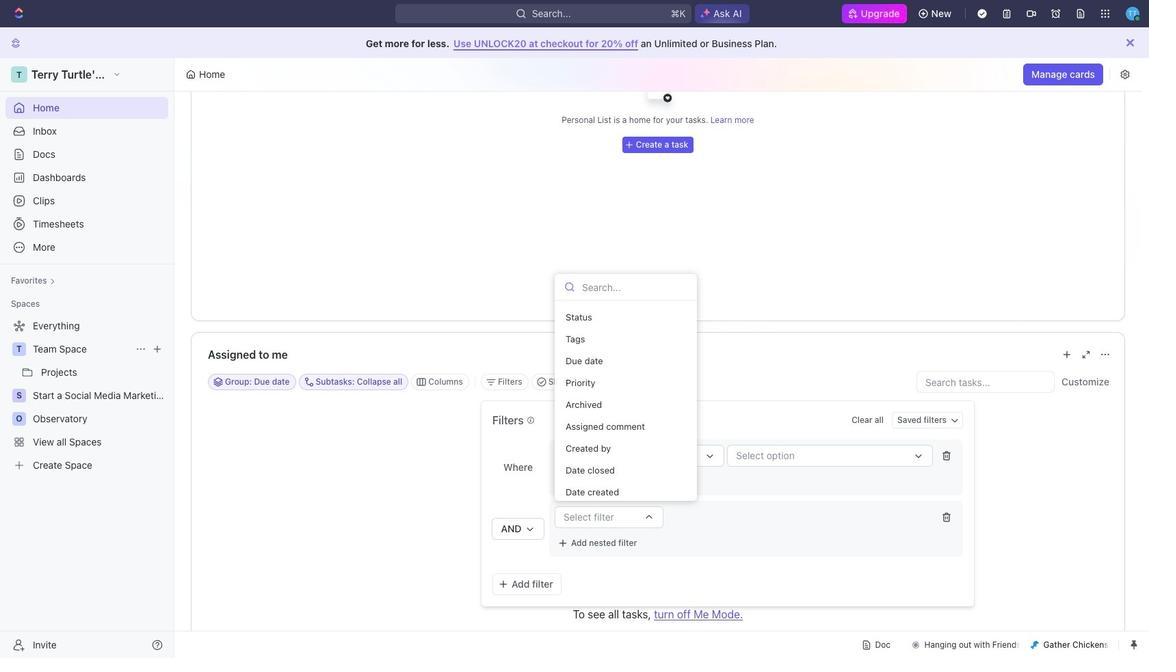 Task type: describe. For each thing, give the bounding box(es) containing it.
Search tasks... text field
[[917, 372, 1054, 393]]

sidebar navigation
[[0, 58, 174, 659]]

drumstick bite image
[[1031, 641, 1040, 650]]



Task type: locate. For each thing, give the bounding box(es) containing it.
team space, , element
[[12, 343, 26, 356]]

Search... text field
[[582, 277, 688, 298]]



Task type: vqa. For each thing, say whether or not it's contained in the screenshot.
user group image inside the sidebar navigation
no



